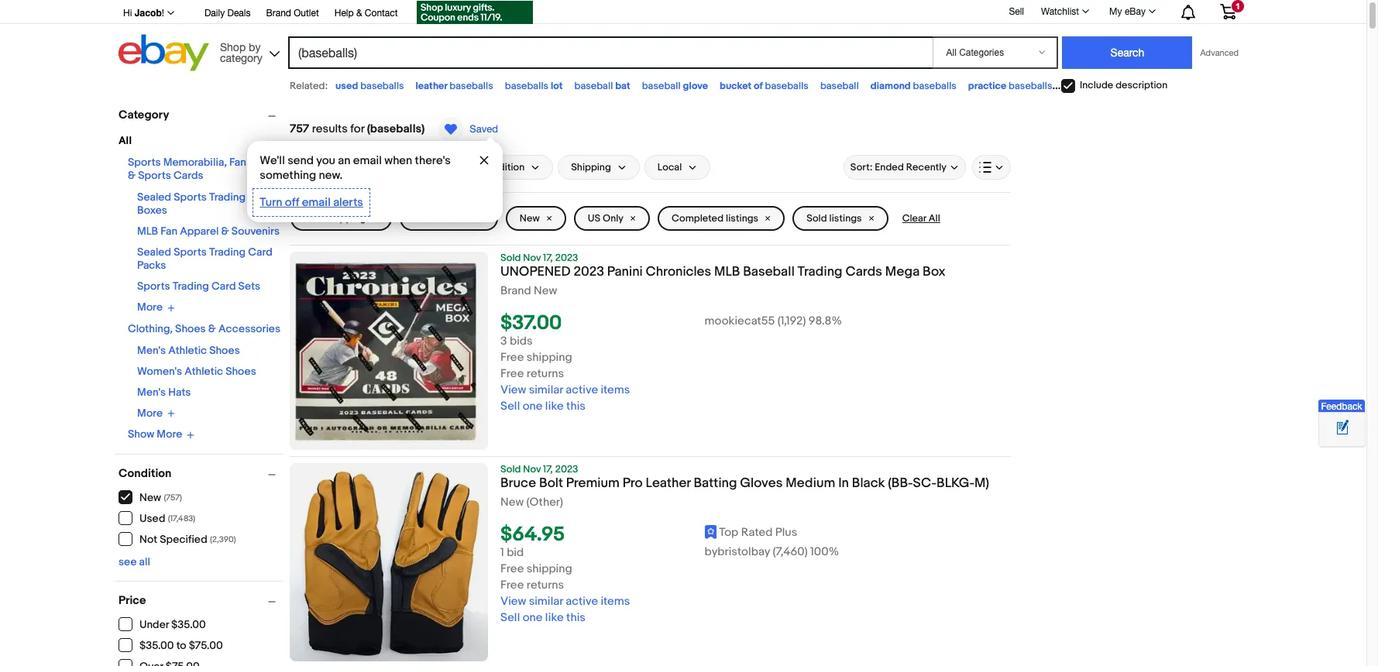 Task type: vqa. For each thing, say whether or not it's contained in the screenshot.
second listings
yes



Task type: describe. For each thing, give the bounding box(es) containing it.
shop by category button
[[213, 34, 283, 68]]

2 vertical spatial shoes
[[226, 365, 256, 378]]

something
[[259, 168, 316, 183]]

active inside bybristolbay (7,460) 100% free shipping free returns view similar active items sell one like this
[[566, 594, 598, 609]]

returns inside bybristolbay (7,460) 100% free shipping free returns view similar active items sell one like this
[[527, 578, 564, 593]]

(1,192)
[[778, 314, 806, 329]]

bids
[[510, 334, 533, 349]]

practice baseballs
[[968, 80, 1053, 92]]

new up used
[[139, 491, 161, 504]]

brand inside sold  nov 17, 2023 unopened 2023 panini chronicles mlb baseball trading cards mega box brand new
[[501, 284, 531, 298]]

2023 for $64.95
[[555, 463, 578, 476]]

1 men's from the top
[[137, 344, 166, 357]]

used
[[139, 512, 165, 525]]

baseball link
[[820, 80, 859, 92]]

nov for $64.95
[[523, 463, 541, 476]]

mlb fan apparel & souvenirs link
[[137, 225, 280, 238]]

2 vertical spatial all
[[929, 212, 941, 225]]

it
[[419, 161, 425, 174]]

Auction selected text field
[[340, 160, 375, 174]]

0 horizontal spatial all
[[119, 134, 132, 147]]

baseballs for leather baseballs
[[450, 80, 493, 92]]

0 vertical spatial more
[[137, 301, 163, 314]]

clothing, shoes & accessories link
[[128, 322, 280, 335]]

sealed sports trading card packs link
[[137, 246, 272, 272]]

3 baseball from the left
[[820, 80, 859, 92]]

1 for 1 bid
[[501, 546, 504, 560]]

17, for $37.00
[[543, 252, 553, 264]]

baseballs for rawlings baseballs
[[1104, 80, 1148, 92]]

top rated plus image
[[705, 525, 717, 539]]

new inside sold  nov 17, 2023 bruce bolt premium pro leather batting gloves medium in black (bb-sc-blkg-m) new (other)
[[501, 495, 524, 510]]

send
[[287, 153, 313, 168]]

bucket of baseballs
[[720, 80, 809, 92]]

women's
[[137, 365, 182, 378]]

not specified (2,390)
[[139, 533, 236, 546]]

returns inside mookiecat55 (1,192) 98.8% 3 bids free shipping free returns view similar active items sell one like this
[[527, 367, 564, 381]]

contact
[[365, 8, 398, 19]]

clear all
[[902, 212, 941, 225]]

unopened 2023 panini chronicles mlb baseball trading cards mega box image
[[290, 252, 488, 450]]

account navigation
[[115, 0, 1248, 26]]

we'll
[[259, 153, 285, 168]]

4 baseballs from the left
[[765, 80, 809, 92]]

(7,460)
[[773, 545, 808, 560]]

only
[[603, 212, 624, 225]]

category
[[220, 52, 262, 64]]

sold for $37.00
[[501, 252, 521, 264]]

sports trading card sets link
[[137, 280, 260, 293]]

free returns link
[[400, 206, 498, 231]]

sell inside the "account" navigation
[[1009, 6, 1024, 17]]

bybristolbay
[[705, 545, 770, 560]]

shop inside sports memorabilia, fan shop & sports cards
[[249, 156, 274, 169]]

in
[[838, 476, 849, 491]]

diamond baseballs
[[871, 80, 957, 92]]

sold for $64.95
[[501, 463, 521, 476]]

1 link
[[1211, 0, 1246, 22]]

new link
[[506, 206, 566, 231]]

turn
[[259, 195, 282, 210]]

1 vertical spatial more
[[137, 407, 163, 420]]

1 horizontal spatial condition button
[[466, 155, 553, 180]]

women's athletic shoes link
[[137, 365, 256, 378]]

2 vertical spatial card
[[211, 280, 236, 293]]

used (17,483)
[[139, 512, 195, 525]]

1 vertical spatial athletic
[[185, 365, 223, 378]]

baseball glove
[[642, 80, 708, 92]]

similar inside mookiecat55 (1,192) 98.8% 3 bids free shipping free returns view similar active items sell one like this
[[529, 383, 563, 398]]

more inside 'button'
[[157, 428, 182, 441]]

lot
[[551, 80, 563, 92]]

there's
[[415, 153, 451, 168]]

m)
[[975, 476, 990, 491]]

medium
[[786, 476, 836, 491]]

condition for rightmost condition dropdown button
[[480, 161, 525, 174]]

packs
[[137, 259, 166, 272]]

saved button
[[434, 116, 503, 143]]

sort: ended recently
[[851, 161, 947, 174]]

(2,390)
[[210, 535, 236, 545]]

price
[[119, 593, 146, 608]]

1 vertical spatial shoes
[[209, 344, 240, 357]]

new inside sold  nov 17, 2023 unopened 2023 panini chronicles mlb baseball trading cards mega box brand new
[[534, 284, 557, 298]]

sold  nov 17, 2023 bruce bolt premium pro leather batting gloves medium in black (bb-sc-blkg-m) new (other)
[[501, 463, 990, 510]]

baseball bat
[[575, 80, 630, 92]]

for
[[350, 122, 364, 136]]

0 vertical spatial shoes
[[175, 322, 206, 335]]

2023 left the panini
[[574, 264, 604, 280]]

757
[[290, 122, 309, 136]]

mega
[[885, 264, 920, 280]]

sports down category
[[128, 156, 161, 169]]

& inside help & contact 'link'
[[356, 8, 362, 19]]

free shipping link
[[291, 206, 392, 231]]

hats
[[168, 385, 191, 399]]

1 sealed from the top
[[137, 191, 171, 204]]

show more
[[128, 428, 182, 441]]

ebay
[[1125, 6, 1146, 17]]

shop inside shop by category
[[220, 41, 246, 53]]

blkg-
[[937, 476, 975, 491]]

1 for 1
[[1236, 2, 1241, 11]]

none submit inside shop by category banner
[[1063, 36, 1193, 69]]

rawlings
[[1064, 80, 1102, 92]]

my ebay link
[[1101, 2, 1163, 21]]

see
[[119, 555, 137, 568]]

leather baseballs
[[416, 80, 493, 92]]

pro
[[623, 476, 643, 491]]

sealed sports trading card boxes link
[[137, 191, 272, 217]]

sc-
[[913, 476, 937, 491]]

all
[[139, 555, 150, 568]]

free shipping
[[305, 212, 366, 225]]

under $35.00 link
[[119, 617, 207, 631]]

sports up boxes
[[138, 169, 171, 182]]

of
[[754, 80, 763, 92]]

active inside mookiecat55 (1,192) 98.8% 3 bids free shipping free returns view similar active items sell one like this
[[566, 383, 598, 398]]

men's athletic shoes link
[[137, 344, 240, 357]]

category
[[119, 108, 169, 122]]

baseballs for diamond baseballs
[[913, 80, 957, 92]]

hi
[[123, 8, 132, 19]]

2 more button from the top
[[137, 406, 175, 420]]

ended
[[875, 161, 904, 174]]

off
[[285, 195, 299, 210]]

1 vertical spatial $35.00
[[139, 639, 174, 652]]

feedback
[[1321, 401, 1363, 412]]

3
[[501, 334, 507, 349]]

box
[[923, 264, 946, 280]]

results
[[312, 122, 348, 136]]

(757)
[[164, 493, 182, 503]]

baseballs lot
[[505, 80, 563, 92]]

baseball for glove
[[642, 80, 681, 92]]

like inside bybristolbay (7,460) 100% free shipping free returns view similar active items sell one like this
[[545, 611, 564, 625]]

mookiecat55
[[705, 314, 775, 329]]

view inside bybristolbay (7,460) 100% free shipping free returns view similar active items sell one like this
[[501, 594, 526, 609]]

alert containing we'll send you an email when there's something new.
[[259, 153, 466, 210]]

Search for anything text field
[[291, 38, 930, 67]]

buy
[[400, 161, 416, 174]]

0 vertical spatial sold
[[807, 212, 827, 225]]

2 sell one like this link from the top
[[501, 611, 586, 625]]

leather
[[646, 476, 691, 491]]

1 more button from the top
[[137, 301, 175, 314]]

include
[[1080, 79, 1114, 92]]



Task type: locate. For each thing, give the bounding box(es) containing it.
all link
[[294, 158, 324, 177]]

like inside mookiecat55 (1,192) 98.8% 3 bids free shipping free returns view similar active items sell one like this
[[545, 399, 564, 414]]

items inside mookiecat55 (1,192) 98.8% 3 bids free shipping free returns view similar active items sell one like this
[[601, 383, 630, 398]]

fan inside sports memorabilia, fan shop & sports cards
[[229, 156, 246, 169]]

0 horizontal spatial brand
[[266, 8, 291, 19]]

clear all link
[[896, 206, 947, 231]]

baseball left the bat
[[575, 80, 613, 92]]

view similar active items link down "bids"
[[501, 383, 630, 398]]

2 horizontal spatial all
[[929, 212, 941, 225]]

5 baseballs from the left
[[913, 80, 957, 92]]

shoes down clothing, shoes & accessories
[[209, 344, 240, 357]]

sell inside bybristolbay (7,460) 100% free shipping free returns view similar active items sell one like this
[[501, 611, 520, 625]]

2 items from the top
[[601, 594, 630, 609]]

0 vertical spatial active
[[566, 383, 598, 398]]

baseballs for practice baseballs
[[1009, 80, 1053, 92]]

brand
[[266, 8, 291, 19], [501, 284, 531, 298]]

17, right bruce
[[543, 463, 553, 476]]

17, down new link
[[543, 252, 553, 264]]

17, for $64.95
[[543, 463, 553, 476]]

one down "bids"
[[523, 399, 543, 414]]

757 results for (baseballs)
[[290, 122, 425, 136]]

one inside mookiecat55 (1,192) 98.8% 3 bids free shipping free returns view similar active items sell one like this
[[523, 399, 543, 414]]

sports down sports memorabilia, fan shop & sports cards 'link'
[[174, 191, 207, 204]]

& up men's athletic shoes link on the left bottom of the page
[[208, 322, 216, 335]]

more button up show more
[[137, 406, 175, 420]]

1 like from the top
[[545, 399, 564, 414]]

one inside bybristolbay (7,460) 100% free shipping free returns view similar active items sell one like this
[[523, 611, 543, 625]]

us
[[588, 212, 601, 225]]

2 baseballs from the left
[[450, 80, 493, 92]]

daily deals link
[[204, 5, 251, 22]]

1 vertical spatial more button
[[137, 406, 175, 420]]

gloves
[[740, 476, 783, 491]]

0 vertical spatial sell one like this link
[[501, 399, 586, 414]]

2 view similar active items link from the top
[[501, 594, 630, 609]]

0 vertical spatial one
[[523, 399, 543, 414]]

baseball
[[575, 80, 613, 92], [642, 80, 681, 92], [820, 80, 859, 92]]

shop by category banner
[[115, 0, 1248, 75]]

men's down clothing,
[[137, 344, 166, 357]]

more right show
[[157, 428, 182, 441]]

email
[[353, 153, 382, 168], [302, 195, 330, 210]]

1 vertical spatial men's
[[137, 385, 166, 399]]

new.
[[318, 168, 342, 183]]

2023 down new link
[[555, 252, 578, 264]]

2 17, from the top
[[543, 463, 553, 476]]

like
[[545, 399, 564, 414], [545, 611, 564, 625]]

2 baseball from the left
[[642, 80, 681, 92]]

trading down sealed sports trading card packs link
[[173, 280, 209, 293]]

0 vertical spatial similar
[[529, 383, 563, 398]]

new inside new link
[[520, 212, 540, 225]]

1 horizontal spatial brand
[[501, 284, 531, 298]]

1 vertical spatial 1
[[501, 546, 504, 560]]

trading inside sold  nov 17, 2023 unopened 2023 panini chronicles mlb baseball trading cards mega box brand new
[[798, 264, 843, 280]]

baseball for bat
[[575, 80, 613, 92]]

shoes down accessories
[[226, 365, 256, 378]]

1 vertical spatial cards
[[846, 264, 882, 280]]

0 vertical spatial shop
[[220, 41, 246, 53]]

sold inside sold  nov 17, 2023 bruce bolt premium pro leather batting gloves medium in black (bb-sc-blkg-m) new (other)
[[501, 463, 521, 476]]

nov up the "(other)"
[[523, 463, 541, 476]]

this inside mookiecat55 (1,192) 98.8% 3 bids free shipping free returns view similar active items sell one like this
[[566, 399, 586, 414]]

my
[[1110, 6, 1122, 17]]

1 vertical spatial similar
[[529, 594, 563, 609]]

1 inside the "account" navigation
[[1236, 2, 1241, 11]]

nov inside sold  nov 17, 2023 unopened 2023 panini chronicles mlb baseball trading cards mega box brand new
[[523, 252, 541, 264]]

2 like from the top
[[545, 611, 564, 625]]

& right help
[[356, 8, 362, 19]]

category button
[[119, 108, 283, 122]]

17, inside sold  nov 17, 2023 bruce bolt premium pro leather batting gloves medium in black (bb-sc-blkg-m) new (other)
[[543, 463, 553, 476]]

fan inside sealed sports trading card boxes mlb fan apparel & souvenirs sealed sports trading card packs sports trading card sets
[[161, 225, 177, 238]]

2023 inside sold  nov 17, 2023 bruce bolt premium pro leather batting gloves medium in black (bb-sc-blkg-m) new (other)
[[555, 463, 578, 476]]

2 similar from the top
[[529, 594, 563, 609]]

2 this from the top
[[566, 611, 586, 625]]

more up clothing,
[[137, 301, 163, 314]]

1 vertical spatial all
[[303, 161, 315, 174]]

1 one from the top
[[523, 399, 543, 414]]

0 vertical spatial view similar active items link
[[501, 383, 630, 398]]

2 vertical spatial sell
[[501, 611, 520, 625]]

1 horizontal spatial all
[[303, 161, 315, 174]]

get the coupon image
[[416, 1, 533, 24]]

shipping
[[327, 212, 366, 225], [527, 350, 572, 365], [527, 562, 572, 577]]

sell inside mookiecat55 (1,192) 98.8% 3 bids free shipping free returns view similar active items sell one like this
[[501, 399, 520, 414]]

2 vertical spatial sold
[[501, 463, 521, 476]]

None submit
[[1063, 36, 1193, 69]]

1 horizontal spatial listings
[[829, 212, 862, 225]]

1 horizontal spatial 1
[[1236, 2, 1241, 11]]

0 vertical spatial cards
[[174, 169, 203, 182]]

condition button
[[466, 155, 553, 180], [119, 466, 283, 481]]

1 vertical spatial brand
[[501, 284, 531, 298]]

sell down 1 bid
[[501, 611, 520, 625]]

0 vertical spatial sealed
[[137, 191, 171, 204]]

sealed
[[137, 191, 171, 204], [137, 246, 171, 259]]

bruce bolt premium pro leather batting gloves medium in black (bb-sc-blkg-m) heading
[[501, 476, 990, 491]]

baseballs right rawlings in the top of the page
[[1104, 80, 1148, 92]]

returns down the $64.95
[[527, 578, 564, 593]]

shipping button
[[558, 155, 640, 180]]

mlb left baseball
[[714, 264, 740, 280]]

men's down women's
[[137, 385, 166, 399]]

1 active from the top
[[566, 383, 598, 398]]

& inside sports memorabilia, fan shop & sports cards
[[128, 169, 136, 182]]

1 17, from the top
[[543, 252, 553, 264]]

main content containing $37.00
[[247, 101, 1011, 666]]

1 view from the top
[[501, 383, 526, 398]]

1 horizontal spatial mlb
[[714, 264, 740, 280]]

view inside mookiecat55 (1,192) 98.8% 3 bids free shipping free returns view similar active items sell one like this
[[501, 383, 526, 398]]

2 listings from the left
[[829, 212, 862, 225]]

trading down mlb fan apparel & souvenirs link
[[209, 246, 246, 259]]

0 horizontal spatial baseball
[[575, 80, 613, 92]]

completed
[[672, 212, 724, 225]]

1 vertical spatial 17,
[[543, 463, 553, 476]]

& inside sealed sports trading card boxes mlb fan apparel & souvenirs sealed sports trading card packs sports trading card sets
[[221, 225, 229, 238]]

cards inside sold  nov 17, 2023 unopened 2023 panini chronicles mlb baseball trading cards mega box brand new
[[846, 264, 882, 280]]

2 nov from the top
[[523, 463, 541, 476]]

0 vertical spatial $35.00
[[171, 618, 206, 631]]

0 vertical spatial fan
[[229, 156, 246, 169]]

0 horizontal spatial mlb
[[137, 225, 158, 238]]

mlb inside sold  nov 17, 2023 unopened 2023 panini chronicles mlb baseball trading cards mega box brand new
[[714, 264, 740, 280]]

apparel
[[180, 225, 219, 238]]

view down 1 bid
[[501, 594, 526, 609]]

1 items from the top
[[601, 383, 630, 398]]

local
[[658, 161, 682, 174]]

7 baseballs from the left
[[1104, 80, 1148, 92]]

17,
[[543, 252, 553, 264], [543, 463, 553, 476]]

1 returns from the top
[[527, 367, 564, 381]]

2 horizontal spatial baseball
[[820, 80, 859, 92]]

6 baseballs from the left
[[1009, 80, 1053, 92]]

0 horizontal spatial condition button
[[119, 466, 283, 481]]

when
[[384, 153, 412, 168]]

nov down new link
[[523, 252, 541, 264]]

by
[[249, 41, 261, 53]]

0 vertical spatial condition button
[[466, 155, 553, 180]]

brand left outlet
[[266, 8, 291, 19]]

now
[[427, 161, 447, 174]]

(baseballs)
[[367, 122, 425, 136]]

bid
[[507, 546, 524, 560]]

1 vertical spatial shop
[[249, 156, 274, 169]]

listings for completed listings
[[726, 212, 759, 225]]

brand inside the "account" navigation
[[266, 8, 291, 19]]

similar down "bids"
[[529, 383, 563, 398]]

trading down sports memorabilia, fan shop & sports cards at the top left of page
[[209, 191, 246, 204]]

1 bid
[[501, 546, 524, 560]]

1 vertical spatial card
[[248, 246, 272, 259]]

local button
[[645, 155, 711, 180]]

2 vertical spatial shipping
[[527, 562, 572, 577]]

items inside bybristolbay (7,460) 100% free shipping free returns view similar active items sell one like this
[[601, 594, 630, 609]]

sealed down boxes
[[137, 246, 171, 259]]

top
[[719, 525, 739, 540]]

0 horizontal spatial cards
[[174, 169, 203, 182]]

athletic up women's athletic shoes link at left bottom
[[168, 344, 207, 357]]

new down bruce
[[501, 495, 524, 510]]

0 horizontal spatial listings
[[726, 212, 759, 225]]

2023 up the "(other)"
[[555, 463, 578, 476]]

2 sealed from the top
[[137, 246, 171, 259]]

1 vertical spatial sell
[[501, 399, 520, 414]]

1 vertical spatial active
[[566, 594, 598, 609]]

0 vertical spatial sell
[[1009, 6, 1024, 17]]

bruce bolt premium pro leather batting gloves medium in black (bb-sc-blkg-m) link
[[501, 476, 1011, 496]]

sold  nov 17, 2023 unopened 2023 panini chronicles mlb baseball trading cards mega box brand new
[[501, 252, 946, 298]]

1 horizontal spatial cards
[[846, 264, 882, 280]]

new (757)
[[139, 491, 182, 504]]

2023 for $37.00
[[555, 252, 578, 264]]

listing options selector. list view selected. image
[[979, 161, 1004, 174]]

$35.00 up to
[[171, 618, 206, 631]]

mlb inside sealed sports trading card boxes mlb fan apparel & souvenirs sealed sports trading card packs sports trading card sets
[[137, 225, 158, 238]]

0 vertical spatial card
[[248, 191, 272, 204]]

all right the clear
[[929, 212, 941, 225]]

1 vertical spatial view
[[501, 594, 526, 609]]

nov for $37.00
[[523, 252, 541, 264]]

condition inside condition dropdown button
[[480, 161, 525, 174]]

shoes
[[175, 322, 206, 335], [209, 344, 240, 357], [226, 365, 256, 378]]

1 vertical spatial one
[[523, 611, 543, 625]]

sort: ended recently button
[[844, 155, 966, 180]]

shop left send
[[249, 156, 274, 169]]

1 vertical spatial sold
[[501, 252, 521, 264]]

baseballs right of
[[765, 80, 809, 92]]

1 view similar active items link from the top
[[501, 383, 630, 398]]

email inside we'll send you an email when there's something new.
[[353, 153, 382, 168]]

baseball left diamond
[[820, 80, 859, 92]]

1 this from the top
[[566, 399, 586, 414]]

shipping inside bybristolbay (7,460) 100% free shipping free returns view similar active items sell one like this
[[527, 562, 572, 577]]

0 vertical spatial athletic
[[168, 344, 207, 357]]

similar down the $64.95
[[529, 594, 563, 609]]

card left the off
[[248, 191, 272, 204]]

sell one like this link down bid
[[501, 611, 586, 625]]

1 horizontal spatial baseball
[[642, 80, 681, 92]]

us only
[[588, 212, 624, 225]]

email right an
[[353, 153, 382, 168]]

free returns
[[414, 212, 472, 225]]

2 one from the top
[[523, 611, 543, 625]]

new down unopened
[[534, 284, 557, 298]]

fan left we'll
[[229, 156, 246, 169]]

description
[[1116, 79, 1168, 92]]

we'll send you an email when there's something new.
[[259, 153, 451, 183]]

1 vertical spatial shipping
[[527, 350, 572, 365]]

0 vertical spatial men's
[[137, 344, 166, 357]]

0 vertical spatial condition
[[480, 161, 525, 174]]

alerts
[[333, 195, 363, 210]]

3 baseballs from the left
[[505, 80, 549, 92]]

sports down apparel
[[174, 246, 207, 259]]

used
[[336, 80, 358, 92]]

more up show more
[[137, 407, 163, 420]]

1 vertical spatial mlb
[[714, 264, 740, 280]]

sell down 3
[[501, 399, 520, 414]]

one down bid
[[523, 611, 543, 625]]

0 vertical spatial shipping
[[327, 212, 366, 225]]

1 vertical spatial email
[[302, 195, 330, 210]]

& down category
[[128, 169, 136, 182]]

new
[[520, 212, 540, 225], [534, 284, 557, 298], [139, 491, 161, 504], [501, 495, 524, 510]]

0 vertical spatial 1
[[1236, 2, 1241, 11]]

0 vertical spatial view
[[501, 383, 526, 398]]

1 up advanced
[[1236, 2, 1241, 11]]

0 vertical spatial email
[[353, 153, 382, 168]]

listings right completed
[[726, 212, 759, 225]]

shoes up men's athletic shoes link on the left bottom of the page
[[175, 322, 206, 335]]

premium
[[566, 476, 620, 491]]

similar
[[529, 383, 563, 398], [529, 594, 563, 609]]

baseballs right practice
[[1009, 80, 1053, 92]]

nov
[[523, 252, 541, 264], [523, 463, 541, 476]]

condition button down saved
[[466, 155, 553, 180]]

1 vertical spatial like
[[545, 611, 564, 625]]

1 baseball from the left
[[575, 80, 613, 92]]

this inside bybristolbay (7,460) 100% free shipping free returns view similar active items sell one like this
[[566, 611, 586, 625]]

baseball left glove
[[642, 80, 681, 92]]

0 vertical spatial brand
[[266, 8, 291, 19]]

more button up clothing,
[[137, 301, 175, 314]]

watchlist link
[[1033, 2, 1096, 21]]

condition button up (757)
[[119, 466, 283, 481]]

alert
[[259, 153, 466, 210]]

boxes
[[137, 204, 167, 217]]

sports
[[128, 156, 161, 169], [138, 169, 171, 182], [174, 191, 207, 204], [174, 246, 207, 259], [137, 280, 170, 293]]

1
[[1236, 2, 1241, 11], [501, 546, 504, 560]]

sold inside sold  nov 17, 2023 unopened 2023 panini chronicles mlb baseball trading cards mega box brand new
[[501, 252, 521, 264]]

1 horizontal spatial condition
[[480, 161, 525, 174]]

returns down "bids"
[[527, 367, 564, 381]]

baseballs left 'lot'
[[505, 80, 549, 92]]

sports down packs
[[137, 280, 170, 293]]

see all button
[[119, 555, 150, 568]]

help & contact
[[335, 8, 398, 19]]

2 vertical spatial more
[[157, 428, 182, 441]]

black
[[852, 476, 885, 491]]

1 sell one like this link from the top
[[501, 399, 586, 414]]

2 active from the top
[[566, 594, 598, 609]]

price button
[[119, 593, 283, 608]]

shop
[[220, 41, 246, 53], [249, 156, 274, 169]]

1 vertical spatial view similar active items link
[[501, 594, 630, 609]]

1 vertical spatial condition
[[119, 466, 172, 481]]

0 vertical spatial like
[[545, 399, 564, 414]]

1 nov from the top
[[523, 252, 541, 264]]

condition down saved
[[480, 161, 525, 174]]

mlb down boxes
[[137, 225, 158, 238]]

baseballs for used baseballs
[[360, 80, 404, 92]]

trading up 98.8%
[[798, 264, 843, 280]]

main content
[[247, 101, 1011, 666]]

baseballs right diamond
[[913, 80, 957, 92]]

card down souvenirs
[[248, 246, 272, 259]]

sports memorabilia, fan shop & sports cards
[[128, 156, 274, 182]]

1 horizontal spatial email
[[353, 153, 382, 168]]

0 horizontal spatial condition
[[119, 466, 172, 481]]

related:
[[290, 80, 328, 92]]

1 vertical spatial condition button
[[119, 466, 283, 481]]

sealed down memorabilia,
[[137, 191, 171, 204]]

2 view from the top
[[501, 594, 526, 609]]

shipping down alerts
[[327, 212, 366, 225]]

show more button
[[128, 428, 195, 441]]

0 vertical spatial 17,
[[543, 252, 553, 264]]

view similar active items link down bid
[[501, 594, 630, 609]]

1 horizontal spatial fan
[[229, 156, 246, 169]]

0 vertical spatial returns
[[527, 367, 564, 381]]

cards up sealed sports trading card boxes link
[[174, 169, 203, 182]]

listings for sold listings
[[829, 212, 862, 225]]

sold listings link
[[793, 206, 888, 231]]

0 horizontal spatial email
[[302, 195, 330, 210]]

diamond
[[871, 80, 911, 92]]

1 similar from the top
[[529, 383, 563, 398]]

1 vertical spatial fan
[[161, 225, 177, 238]]

1 horizontal spatial shop
[[249, 156, 274, 169]]

brand down unopened
[[501, 284, 531, 298]]

2 men's from the top
[[137, 385, 166, 399]]

nov inside sold  nov 17, 2023 bruce bolt premium pro leather batting gloves medium in black (bb-sc-blkg-m) new (other)
[[523, 463, 541, 476]]

panini
[[607, 264, 643, 280]]

1 vertical spatial returns
[[527, 578, 564, 593]]

bucket
[[720, 80, 752, 92]]

1 vertical spatial sell one like this link
[[501, 611, 586, 625]]

fan down boxes
[[161, 225, 177, 238]]

rated
[[741, 525, 773, 540]]

practice
[[968, 80, 1007, 92]]

2 returns from the top
[[527, 578, 564, 593]]

buy it now
[[400, 161, 447, 174]]

sold listings
[[807, 212, 862, 225]]

unopened 2023 panini chronicles mlb baseball trading cards mega box heading
[[501, 264, 946, 280]]

email right the off
[[302, 195, 330, 210]]

0 horizontal spatial fan
[[161, 225, 177, 238]]

1 vertical spatial this
[[566, 611, 586, 625]]

clothing,
[[128, 322, 173, 335]]

shipping down "bids"
[[527, 350, 572, 365]]

new up unopened
[[520, 212, 540, 225]]

1 vertical spatial items
[[601, 594, 630, 609]]

all left the you
[[303, 161, 315, 174]]

view similar active items link
[[501, 383, 630, 398], [501, 594, 630, 609]]

0 vertical spatial nov
[[523, 252, 541, 264]]

condition for condition dropdown button to the left
[[119, 466, 172, 481]]

clothing, shoes & accessories
[[128, 322, 280, 335]]

one
[[523, 399, 543, 414], [523, 611, 543, 625]]

0 horizontal spatial shop
[[220, 41, 246, 53]]

listings down sort: at the top of the page
[[829, 212, 862, 225]]

0 vertical spatial this
[[566, 399, 586, 414]]

view down "bids"
[[501, 383, 526, 398]]

cards left mega
[[846, 264, 882, 280]]

0 horizontal spatial 1
[[501, 546, 504, 560]]

chronicles
[[646, 264, 711, 280]]

show
[[128, 428, 154, 441]]

condition up new (757)
[[119, 466, 172, 481]]

watchlist
[[1041, 6, 1079, 17]]

shop by category
[[220, 41, 262, 64]]

shipping down the $64.95
[[527, 562, 572, 577]]

shipping inside mookiecat55 (1,192) 98.8% 3 bids free shipping free returns view similar active items sell one like this
[[527, 350, 572, 365]]

&
[[356, 8, 362, 19], [128, 169, 136, 182], [221, 225, 229, 238], [208, 322, 216, 335]]

turn off email alerts button
[[259, 195, 363, 210]]

bolt
[[539, 476, 563, 491]]

0 vertical spatial all
[[119, 134, 132, 147]]

sell one like this link down "bids"
[[501, 399, 586, 414]]

buy it now link
[[390, 158, 456, 177]]

1 vertical spatial nov
[[523, 463, 541, 476]]

1 left bid
[[501, 546, 504, 560]]

similar inside bybristolbay (7,460) 100% free shipping free returns view similar active items sell one like this
[[529, 594, 563, 609]]

shop left by
[[220, 41, 246, 53]]

$35.00 to $75.00 link
[[119, 638, 224, 652]]

0 vertical spatial items
[[601, 383, 630, 398]]

card left sets
[[211, 280, 236, 293]]

$35.00 down under
[[139, 639, 174, 652]]

baseballs right the leather
[[450, 80, 493, 92]]

bruce bolt premium pro leather batting gloves medium in black (bb-sc-blkg-m) image
[[290, 463, 488, 662]]

1 baseballs from the left
[[360, 80, 404, 92]]

1 listings from the left
[[726, 212, 759, 225]]

athletic down men's athletic shoes link on the left bottom of the page
[[185, 365, 223, 378]]

all down category
[[119, 134, 132, 147]]

glove
[[683, 80, 708, 92]]

cards inside sports memorabilia, fan shop & sports cards
[[174, 169, 203, 182]]

free
[[305, 212, 325, 225], [414, 212, 434, 225], [501, 350, 524, 365], [501, 367, 524, 381], [501, 562, 524, 577], [501, 578, 524, 593]]

memorabilia,
[[163, 156, 227, 169]]

!
[[162, 8, 164, 19]]

& right apparel
[[221, 225, 229, 238]]

0 vertical spatial mlb
[[137, 225, 158, 238]]

baseballs right used
[[360, 80, 404, 92]]

1 vertical spatial sealed
[[137, 246, 171, 259]]

17, inside sold  nov 17, 2023 unopened 2023 panini chronicles mlb baseball trading cards mega box brand new
[[543, 252, 553, 264]]

sell left watchlist
[[1009, 6, 1024, 17]]

view
[[501, 383, 526, 398], [501, 594, 526, 609]]

0 vertical spatial more button
[[137, 301, 175, 314]]



